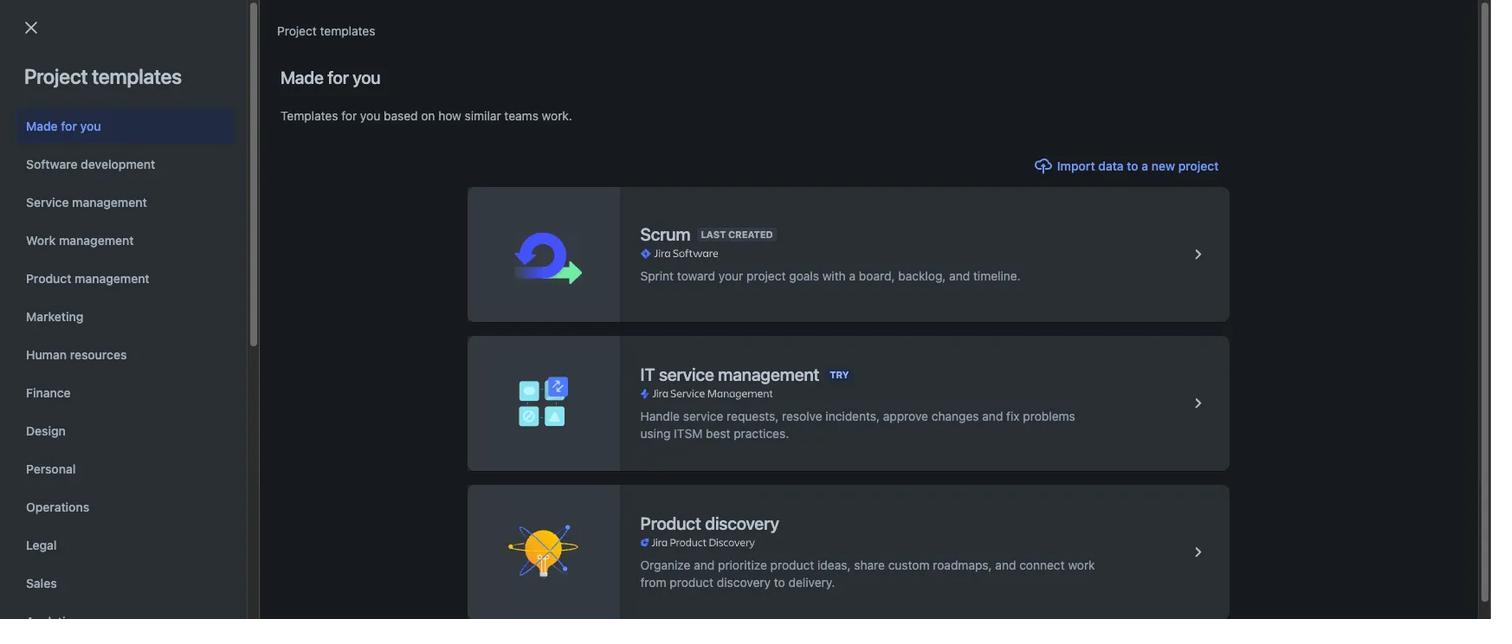 Task type: vqa. For each thing, say whether or not it's contained in the screenshot.
topmost Made for you
yes



Task type: locate. For each thing, give the bounding box(es) containing it.
0 horizontal spatial templates
[[92, 64, 182, 88]]

management
[[72, 195, 147, 210], [59, 233, 134, 248], [75, 271, 150, 286], [718, 365, 820, 385]]

requests,
[[727, 409, 779, 424]]

0 vertical spatial project
[[277, 23, 317, 38]]

go to market sample link
[[82, 208, 381, 229]]

1 horizontal spatial made
[[281, 68, 324, 87]]

service
[[659, 365, 714, 385], [683, 409, 724, 424]]

1 software from the top
[[657, 252, 705, 267]]

1 horizontal spatial product
[[641, 514, 701, 534]]

discovery up prioritize
[[705, 514, 779, 534]]

1 vertical spatial made
[[26, 119, 58, 133]]

you up software development
[[80, 119, 101, 133]]

software up "toward" in the left top of the page
[[657, 252, 705, 267]]

1 vertical spatial service
[[683, 409, 724, 424]]

star go to market sample image
[[45, 208, 65, 229]]

0 vertical spatial service
[[659, 365, 714, 385]]

0 horizontal spatial made
[[26, 119, 58, 133]]

sales
[[26, 576, 57, 591]]

data
[[1099, 159, 1124, 173]]

2 horizontal spatial to
[[1127, 159, 1139, 173]]

on
[[421, 108, 435, 123]]

1 horizontal spatial templates
[[320, 23, 375, 38]]

0 vertical spatial product
[[26, 271, 71, 286]]

None text field
[[36, 123, 206, 147]]

for
[[328, 68, 349, 87], [342, 108, 357, 123], [61, 119, 77, 133]]

management down 'my'
[[75, 271, 150, 286]]

1 horizontal spatial product
[[771, 558, 815, 573]]

project right the new
[[1179, 159, 1219, 173]]

2 vertical spatial to
[[774, 575, 785, 590]]

managed
[[601, 210, 653, 225], [601, 252, 653, 267], [601, 293, 653, 308]]

resolve
[[782, 409, 823, 424]]

product for product discovery
[[641, 514, 701, 534]]

project templates
[[277, 23, 375, 38], [24, 64, 182, 88]]

1 vertical spatial a
[[849, 269, 856, 283]]

changes
[[932, 409, 979, 424]]

board,
[[859, 269, 895, 283]]

product management button
[[16, 262, 235, 296]]

made up "software"
[[26, 119, 58, 133]]

1 vertical spatial managed
[[601, 252, 653, 267]]

design
[[26, 424, 66, 438]]

problems
[[1023, 409, 1076, 424]]

service inside handle service requests, resolve incidents, approve changes and fix problems using itsm best practices.
[[683, 409, 724, 424]]

product
[[26, 271, 71, 286], [641, 514, 701, 534]]

legal
[[26, 538, 57, 553]]

human resources button
[[16, 338, 235, 372]]

2 team- from the top
[[566, 252, 601, 267]]

banner
[[0, 0, 1492, 49]]

templates
[[320, 23, 375, 38], [92, 64, 182, 88]]

2 vertical spatial team-
[[566, 293, 601, 308]]

team- for my kanban project link
[[566, 252, 601, 267]]

0 vertical spatial project
[[1179, 159, 1219, 173]]

marketing button
[[16, 300, 235, 334]]

0 vertical spatial product
[[771, 558, 815, 573]]

from
[[641, 575, 667, 590]]

product management
[[26, 271, 150, 286]]

1 vertical spatial templates
[[92, 64, 182, 88]]

0 horizontal spatial product
[[670, 575, 714, 590]]

to left delivery.
[[774, 575, 785, 590]]

product up star project-1374 icon
[[26, 271, 71, 286]]

0 vertical spatial discovery
[[705, 514, 779, 534]]

0 vertical spatial to
[[1127, 159, 1139, 173]]

0 vertical spatial managed
[[601, 210, 653, 225]]

marketing
[[26, 309, 83, 324]]

1 horizontal spatial a
[[1142, 159, 1149, 173]]

managed up sprint
[[601, 252, 653, 267]]

jira product discovery image
[[641, 536, 755, 550], [641, 536, 755, 550]]

to right data
[[1127, 159, 1139, 173]]

project down sample
[[175, 251, 215, 266]]

service for requests,
[[683, 409, 724, 424]]

for inside button
[[61, 119, 77, 133]]

made up templates
[[281, 68, 324, 87]]

1 vertical spatial product
[[641, 514, 701, 534]]

product discovery
[[641, 514, 779, 534]]

connect
[[1020, 558, 1065, 573]]

managed down sprint
[[601, 293, 653, 308]]

service up best
[[683, 409, 724, 424]]

you left based
[[360, 108, 381, 123]]

management up 'my'
[[59, 233, 134, 248]]

0 horizontal spatial to
[[129, 209, 140, 224]]

next image
[[92, 347, 113, 368]]

products
[[292, 127, 342, 142]]

Search field
[[1162, 10, 1336, 38]]

1 vertical spatial software
[[657, 293, 705, 308]]

1 managed from the top
[[601, 210, 653, 225]]

made
[[281, 68, 324, 87], [26, 119, 58, 133]]

using
[[641, 426, 671, 441]]

project
[[1179, 159, 1219, 173], [747, 269, 786, 283]]

1 team- from the top
[[566, 210, 601, 225]]

1 vertical spatial team-managed software
[[566, 293, 705, 308]]

personal button
[[16, 452, 235, 487]]

product for product management
[[26, 271, 71, 286]]

roadmaps,
[[933, 558, 992, 573]]

made for you up templates
[[281, 68, 381, 87]]

for up templates
[[328, 68, 349, 87]]

product discovery image
[[1188, 542, 1209, 563]]

1 vertical spatial to
[[129, 209, 140, 224]]

operations
[[26, 500, 89, 515]]

0 horizontal spatial product
[[26, 271, 71, 286]]

team-
[[566, 210, 601, 225], [566, 252, 601, 267], [566, 293, 601, 308]]

team-managed software down sprint
[[566, 293, 705, 308]]

type
[[566, 174, 594, 189]]

all jira products
[[251, 127, 342, 142]]

1 horizontal spatial project
[[1179, 159, 1219, 173]]

project templates up templates
[[277, 23, 375, 38]]

scrum
[[641, 224, 691, 244]]

and left prioritize
[[694, 558, 715, 573]]

sample
[[186, 209, 226, 224]]

project
[[277, 23, 317, 38], [24, 64, 88, 88], [175, 251, 215, 266]]

software down "toward" in the left top of the page
[[657, 293, 705, 308]]

lead button
[[843, 172, 899, 192]]

0 vertical spatial project templates
[[277, 23, 375, 38]]

work
[[1068, 558, 1095, 573]]

service right it
[[659, 365, 714, 385]]

0 vertical spatial team-
[[566, 210, 601, 225]]

a right with
[[849, 269, 856, 283]]

a
[[1142, 159, 1149, 173], [849, 269, 856, 283]]

0 horizontal spatial project
[[24, 64, 88, 88]]

itsm
[[674, 426, 703, 441]]

work management
[[26, 233, 134, 248]]

0 horizontal spatial a
[[849, 269, 856, 283]]

product up delivery.
[[771, 558, 815, 573]]

discovery
[[705, 514, 779, 534], [717, 575, 771, 590]]

it service management image
[[1188, 393, 1209, 414]]

made for you
[[281, 68, 381, 87], [26, 119, 101, 133]]

1 horizontal spatial project templates
[[277, 23, 375, 38]]

0 horizontal spatial project templates
[[24, 64, 182, 88]]

primary element
[[10, 0, 1162, 48]]

project templates up made for you button
[[24, 64, 182, 88]]

jira software image
[[641, 247, 718, 261], [641, 247, 718, 261]]

project right your
[[747, 269, 786, 283]]

2 software from the top
[[657, 293, 705, 308]]

project down back to projects image
[[24, 64, 88, 88]]

0 horizontal spatial made for you
[[26, 119, 101, 133]]

2 team-managed software from the top
[[566, 293, 705, 308]]

and
[[950, 269, 970, 283], [983, 409, 1003, 424], [694, 558, 715, 573], [996, 558, 1016, 573]]

delivery.
[[789, 575, 835, 590]]

1 vertical spatial made for you
[[26, 119, 101, 133]]

a inside 'button'
[[1142, 159, 1149, 173]]

made for you up "software"
[[26, 119, 101, 133]]

1 vertical spatial discovery
[[717, 575, 771, 590]]

templates for you based on how similar teams work.
[[281, 108, 572, 123]]

finance button
[[16, 376, 235, 411]]

star project-1374 image
[[45, 291, 65, 311]]

0 vertical spatial made for you
[[281, 68, 381, 87]]

2 vertical spatial managed
[[601, 293, 653, 308]]

1 horizontal spatial to
[[774, 575, 785, 590]]

made inside button
[[26, 119, 58, 133]]

1 vertical spatial team-
[[566, 252, 601, 267]]

discovery inside organize and prioritize product ideas, share custom roadmaps, and connect work from product discovery to delivery.
[[717, 575, 771, 590]]

import data to a new project button
[[1023, 152, 1230, 180]]

product inside button
[[26, 271, 71, 286]]

you inside button
[[80, 119, 101, 133]]

product
[[771, 558, 815, 573], [670, 575, 714, 590]]

you
[[353, 68, 381, 87], [360, 108, 381, 123], [80, 119, 101, 133]]

discovery down prioritize
[[717, 575, 771, 590]]

managed for my kanban project link
[[601, 252, 653, 267]]

your
[[719, 269, 744, 283]]

product up organize
[[641, 514, 701, 534]]

2 horizontal spatial project
[[277, 23, 317, 38]]

software
[[657, 252, 705, 267], [657, 293, 705, 308]]

for up "software"
[[61, 119, 77, 133]]

2 vertical spatial project
[[175, 251, 215, 266]]

go
[[110, 209, 126, 224]]

and left fix
[[983, 409, 1003, 424]]

scrum image
[[1188, 244, 1209, 265]]

management down "name" button
[[72, 195, 147, 210]]

3 managed from the top
[[601, 293, 653, 308]]

0 vertical spatial made
[[281, 68, 324, 87]]

jira service management image
[[641, 387, 773, 401], [641, 387, 773, 401]]

practices.
[[734, 426, 789, 441]]

it
[[641, 365, 655, 385]]

sprint
[[641, 269, 674, 283]]

design button
[[16, 414, 235, 449]]

managed left business
[[601, 210, 653, 225]]

teams
[[505, 108, 539, 123]]

0 vertical spatial a
[[1142, 159, 1149, 173]]

0 vertical spatial templates
[[320, 23, 375, 38]]

a left the new
[[1142, 159, 1149, 173]]

project up templates
[[277, 23, 317, 38]]

and left the connect
[[996, 558, 1016, 573]]

2 managed from the top
[[601, 252, 653, 267]]

name button
[[75, 172, 140, 192]]

0 vertical spatial software
[[657, 252, 705, 267]]

to
[[1127, 159, 1139, 173], [129, 209, 140, 224], [774, 575, 785, 590]]

1 vertical spatial project
[[747, 269, 786, 283]]

0 vertical spatial team-managed software
[[566, 252, 705, 267]]

and inside handle service requests, resolve incidents, approve changes and fix problems using itsm best practices.
[[983, 409, 1003, 424]]

my
[[110, 251, 127, 266]]

product down organize
[[670, 575, 714, 590]]

team-managed software up sprint
[[566, 252, 705, 267]]

to right go
[[129, 209, 140, 224]]



Task type: describe. For each thing, give the bounding box(es) containing it.
incidents,
[[826, 409, 880, 424]]

management up requests, on the bottom
[[718, 365, 820, 385]]

previous image
[[38, 347, 59, 368]]

1
[[73, 350, 78, 365]]

1 vertical spatial project templates
[[24, 64, 182, 88]]

organize
[[641, 558, 691, 573]]

work management button
[[16, 223, 235, 258]]

service for management
[[659, 365, 714, 385]]

development
[[81, 157, 155, 172]]

1 horizontal spatial project
[[175, 251, 215, 266]]

made for you inside button
[[26, 119, 101, 133]]

legal button
[[16, 528, 235, 563]]

1 vertical spatial project
[[24, 64, 88, 88]]

kanban
[[130, 251, 172, 266]]

handle
[[641, 409, 680, 424]]

team- for go to market sample link
[[566, 210, 601, 225]]

sales button
[[16, 567, 235, 601]]

service management
[[26, 195, 147, 210]]

to inside 'button'
[[1127, 159, 1139, 173]]

try
[[830, 369, 849, 380]]

back to projects image
[[21, 17, 42, 38]]

project templates link
[[277, 21, 375, 42]]

1 vertical spatial product
[[670, 575, 714, 590]]

team-managed business
[[566, 210, 706, 225]]

0 horizontal spatial project
[[747, 269, 786, 283]]

similar
[[465, 108, 501, 123]]

sprint toward your project goals with a board, backlog, and timeline.
[[641, 269, 1021, 283]]

finance
[[26, 385, 71, 400]]

software development
[[26, 157, 155, 172]]

import data to a new project
[[1057, 159, 1219, 173]]

3 team- from the top
[[566, 293, 601, 308]]

market
[[144, 209, 182, 224]]

best
[[706, 426, 731, 441]]

jira
[[268, 127, 289, 142]]

organize and prioritize product ideas, share custom roadmaps, and connect work from product discovery to delivery.
[[641, 558, 1095, 590]]

business
[[657, 210, 706, 225]]

how
[[439, 108, 462, 123]]

projects
[[35, 71, 108, 95]]

go to market sample
[[110, 209, 226, 224]]

based
[[384, 108, 418, 123]]

custom
[[889, 558, 930, 573]]

1 team-managed software from the top
[[566, 252, 705, 267]]

and left timeline.
[[950, 269, 970, 283]]

work
[[26, 233, 56, 248]]

work.
[[542, 108, 572, 123]]

for up products
[[342, 108, 357, 123]]

management for product management
[[75, 271, 150, 286]]

project inside 'button'
[[1179, 159, 1219, 173]]

1 horizontal spatial made for you
[[281, 68, 381, 87]]

management for service management
[[72, 195, 147, 210]]

with
[[823, 269, 846, 283]]

share
[[854, 558, 885, 573]]

service
[[26, 195, 69, 210]]

created
[[729, 229, 773, 240]]

it service management
[[641, 365, 820, 385]]

to inside organize and prioritize product ideas, share custom roadmaps, and connect work from product discovery to delivery.
[[774, 575, 785, 590]]

last created
[[701, 229, 773, 240]]

all
[[251, 127, 265, 142]]

timeline.
[[974, 269, 1021, 283]]

my kanban project
[[110, 251, 215, 266]]

resources
[[70, 347, 127, 362]]

you down the 'project templates' link
[[353, 68, 381, 87]]

prioritize
[[718, 558, 767, 573]]

management for work management
[[59, 233, 134, 248]]

approve
[[883, 409, 929, 424]]

human resources
[[26, 347, 127, 362]]

ideas,
[[818, 558, 851, 573]]

human
[[26, 347, 67, 362]]

managed for go to market sample link
[[601, 210, 653, 225]]

1 button
[[62, 344, 89, 372]]

toward
[[677, 269, 716, 283]]

backlog,
[[899, 269, 946, 283]]

made for you button
[[16, 109, 235, 144]]

goals
[[789, 269, 819, 283]]

new
[[1152, 159, 1176, 173]]

personal
[[26, 462, 76, 476]]

last
[[701, 229, 726, 240]]

import
[[1057, 159, 1095, 173]]

service management button
[[16, 185, 235, 220]]

software
[[26, 157, 78, 172]]

fix
[[1007, 409, 1020, 424]]

lead
[[850, 175, 878, 189]]

my kanban project link
[[82, 249, 381, 270]]

operations button
[[16, 490, 235, 525]]

software development button
[[16, 147, 235, 182]]

name
[[82, 175, 115, 189]]



